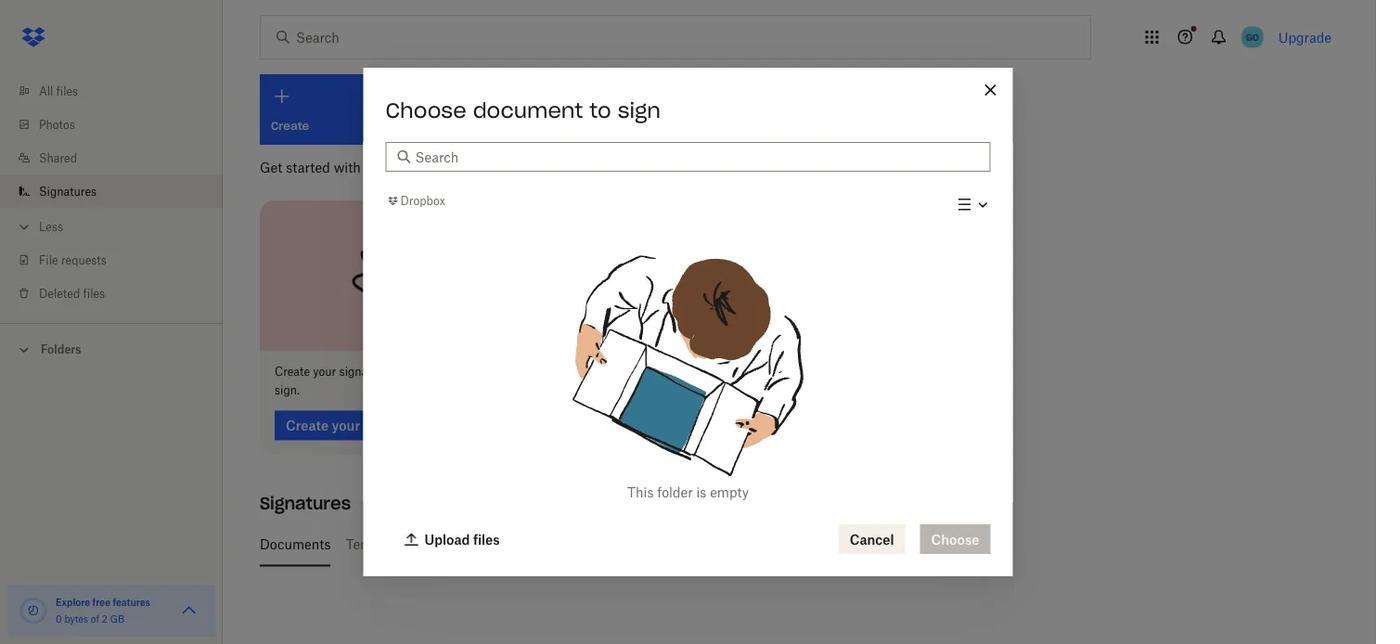 Task type: vqa. For each thing, say whether or not it's contained in the screenshot.
the by
no



Task type: locate. For each thing, give the bounding box(es) containing it.
1 horizontal spatial get
[[413, 119, 433, 133]]

signatures
[[39, 184, 97, 198], [260, 493, 351, 514]]

0 vertical spatial get
[[413, 119, 433, 133]]

0 vertical spatial yourself
[[581, 119, 628, 133]]

yourself right "signing"
[[782, 536, 830, 552]]

to right sign
[[590, 97, 611, 123]]

requests
[[61, 253, 107, 267], [577, 536, 630, 552]]

deleted files link
[[15, 277, 223, 310]]

1 horizontal spatial requests
[[577, 536, 630, 552]]

files right upload
[[473, 531, 500, 547]]

0 horizontal spatial signatures
[[364, 159, 429, 175]]

1 horizontal spatial signatures
[[260, 493, 351, 514]]

3 right upload
[[476, 536, 484, 552]]

1 vertical spatial get
[[260, 159, 282, 175]]

signatures inside list item
[[39, 184, 97, 198]]

signatures link
[[15, 174, 223, 208]]

yourself right sign
[[581, 119, 628, 133]]

get inside button
[[413, 119, 433, 133]]

1 horizontal spatial 3
[[504, 536, 512, 552]]

signatures up documents
[[260, 493, 351, 514]]

upload files
[[425, 531, 500, 547]]

sign.
[[275, 383, 300, 397]]

is right folder
[[696, 484, 707, 500]]

file requests link
[[15, 243, 223, 277]]

yourself inside button
[[581, 119, 628, 133]]

always
[[441, 365, 477, 379]]

get for get signatures
[[413, 119, 433, 133]]

0 horizontal spatial get
[[260, 159, 282, 175]]

0 horizontal spatial is
[[696, 484, 707, 500]]

upgrade link
[[1279, 29, 1332, 45]]

of left 2
[[91, 613, 99, 625]]

1 horizontal spatial yourself
[[782, 536, 830, 552]]

0 vertical spatial signatures
[[436, 119, 496, 133]]

signature
[[339, 365, 389, 379], [515, 536, 573, 552]]

0 horizontal spatial files
[[56, 84, 78, 98]]

of right upload
[[488, 536, 500, 552]]

signatures list item
[[0, 174, 223, 208]]

of
[[488, 536, 500, 552], [91, 613, 99, 625]]

0 horizontal spatial of
[[91, 613, 99, 625]]

tab list containing documents
[[260, 522, 1324, 567]]

files for all files
[[56, 84, 78, 98]]

2 vertical spatial files
[[473, 531, 500, 547]]

0 vertical spatial files
[[56, 84, 78, 98]]

all
[[39, 84, 53, 98]]

2 horizontal spatial files
[[473, 531, 500, 547]]

free
[[92, 596, 110, 608]]

documents
[[260, 536, 331, 552]]

templates
[[346, 536, 409, 552]]

photos link
[[15, 108, 223, 141]]

month.
[[683, 536, 726, 552]]

3 right upload files
[[504, 536, 512, 552]]

1 vertical spatial requests
[[577, 536, 630, 552]]

1 horizontal spatial files
[[83, 286, 105, 300]]

get signatures button
[[401, 74, 527, 145]]

to right ready
[[512, 365, 523, 379]]

photos
[[39, 117, 75, 131]]

0 horizontal spatial requests
[[61, 253, 107, 267]]

signing
[[730, 536, 778, 552]]

yourself
[[581, 119, 628, 133], [782, 536, 830, 552]]

is inside choose document to sign dialog
[[696, 484, 707, 500]]

list containing all files
[[0, 63, 223, 323]]

files right the all
[[56, 84, 78, 98]]

shared
[[39, 151, 77, 165]]

0 horizontal spatial signatures
[[39, 184, 97, 198]]

gb
[[110, 613, 125, 625]]

0 horizontal spatial yourself
[[581, 119, 628, 133]]

0 horizontal spatial to
[[512, 365, 523, 379]]

1 vertical spatial of
[[91, 613, 99, 625]]

signatures
[[436, 119, 496, 133], [364, 159, 429, 175]]

0 vertical spatial signatures
[[39, 184, 97, 198]]

1 horizontal spatial signature
[[515, 536, 573, 552]]

is
[[696, 484, 707, 500], [834, 536, 844, 552]]

1 vertical spatial to
[[512, 365, 523, 379]]

1 horizontal spatial to
[[590, 97, 611, 123]]

folders button
[[0, 335, 223, 362]]

0 vertical spatial signature
[[339, 365, 389, 379]]

files for deleted files
[[83, 286, 105, 300]]

less
[[39, 219, 63, 233]]

cancel
[[850, 531, 894, 547]]

list
[[0, 63, 223, 323]]

dropbox
[[400, 194, 445, 208]]

this
[[627, 484, 654, 500]]

so
[[392, 365, 404, 379]]

upload files button
[[393, 524, 511, 554]]

files
[[56, 84, 78, 98], [83, 286, 105, 300], [473, 531, 500, 547]]

files right deleted
[[83, 286, 105, 300]]

signatures inside button
[[436, 119, 496, 133]]

1 vertical spatial files
[[83, 286, 105, 300]]

requests left left
[[577, 536, 630, 552]]

explore
[[56, 596, 90, 608]]

choose
[[386, 97, 466, 123]]

features
[[113, 596, 150, 608]]

to
[[590, 97, 611, 123], [512, 365, 523, 379]]

1 horizontal spatial of
[[488, 536, 500, 552]]

get up dropbox at the top of the page
[[413, 119, 433, 133]]

0 horizontal spatial signature
[[339, 365, 389, 379]]

3
[[476, 536, 484, 552], [504, 536, 512, 552]]

1 vertical spatial signatures
[[364, 159, 429, 175]]

get left started
[[260, 159, 282, 175]]

sign
[[554, 119, 578, 133]]

get
[[413, 119, 433, 133], [260, 159, 282, 175]]

2 3 from the left
[[504, 536, 512, 552]]

0 horizontal spatial 3
[[476, 536, 484, 552]]

1 vertical spatial is
[[834, 536, 844, 552]]

1 vertical spatial signature
[[515, 536, 573, 552]]

of inside tab list
[[488, 536, 500, 552]]

this folder is empty
[[627, 484, 749, 500]]

choose document to sign
[[386, 97, 661, 123]]

requests right the file
[[61, 253, 107, 267]]

0 vertical spatial to
[[590, 97, 611, 123]]

0 vertical spatial of
[[488, 536, 500, 552]]

is left cancel
[[834, 536, 844, 552]]

files inside button
[[473, 531, 500, 547]]

1 horizontal spatial signatures
[[436, 119, 496, 133]]

sign
[[618, 97, 661, 123]]

get for get started with signatures
[[260, 159, 282, 175]]

signatures down shared
[[39, 184, 97, 198]]

0 vertical spatial is
[[696, 484, 707, 500]]

tab list
[[260, 522, 1324, 567]]

documents tab
[[260, 522, 331, 567]]

dropbox link
[[386, 192, 445, 210]]

signature right upload files
[[515, 536, 573, 552]]

signature left so
[[339, 365, 389, 379]]



Task type: describe. For each thing, give the bounding box(es) containing it.
1 3 from the left
[[476, 536, 484, 552]]

dropbox image
[[15, 19, 52, 56]]

signature inside create your signature so you're always ready to sign.
[[339, 365, 389, 379]]

1 vertical spatial signatures
[[260, 493, 351, 514]]

0
[[56, 613, 62, 625]]

bytes
[[64, 613, 88, 625]]

file requests
[[39, 253, 107, 267]]

create your signature so you're always ready to sign.
[[275, 365, 523, 397]]

upload
[[425, 531, 470, 547]]

1 vertical spatial yourself
[[782, 536, 830, 552]]

requests inside tab list
[[577, 536, 630, 552]]

you're
[[407, 365, 438, 379]]

of inside explore free features 0 bytes of 2 gb
[[91, 613, 99, 625]]

less image
[[15, 218, 33, 236]]

upgrade
[[1279, 29, 1332, 45]]

empty
[[710, 484, 749, 500]]

document
[[473, 97, 583, 123]]

0 vertical spatial requests
[[61, 253, 107, 267]]

1 horizontal spatial is
[[834, 536, 844, 552]]

Search text field
[[415, 147, 980, 167]]

folders
[[41, 342, 81, 356]]

with
[[334, 159, 361, 175]]

all files
[[39, 84, 78, 98]]

all files link
[[15, 74, 223, 108]]

files for upload files
[[473, 531, 500, 547]]

quota usage element
[[19, 596, 48, 625]]

templates tab
[[346, 522, 409, 567]]

to inside dialog
[[590, 97, 611, 123]]

folder
[[657, 484, 693, 500]]

file
[[39, 253, 58, 267]]

get signatures
[[413, 119, 496, 133]]

explore free features 0 bytes of 2 gb
[[56, 596, 150, 625]]

sign yourself button
[[542, 74, 668, 145]]

your
[[313, 365, 336, 379]]

get started with signatures
[[260, 159, 429, 175]]

sign yourself
[[554, 119, 628, 133]]

left
[[633, 536, 653, 552]]

unlimited.
[[848, 536, 910, 552]]

this
[[657, 536, 680, 552]]

shared link
[[15, 141, 223, 174]]

deleted files
[[39, 286, 105, 300]]

choose document to sign dialog
[[363, 68, 1013, 576]]

ready
[[480, 365, 509, 379]]

to inside create your signature so you're always ready to sign.
[[512, 365, 523, 379]]

started
[[286, 159, 330, 175]]

create
[[275, 365, 310, 379]]

3 of 3 signature requests left this month. signing yourself is unlimited.
[[476, 536, 910, 552]]

cancel button
[[839, 524, 905, 554]]

2
[[102, 613, 108, 625]]

deleted
[[39, 286, 80, 300]]



